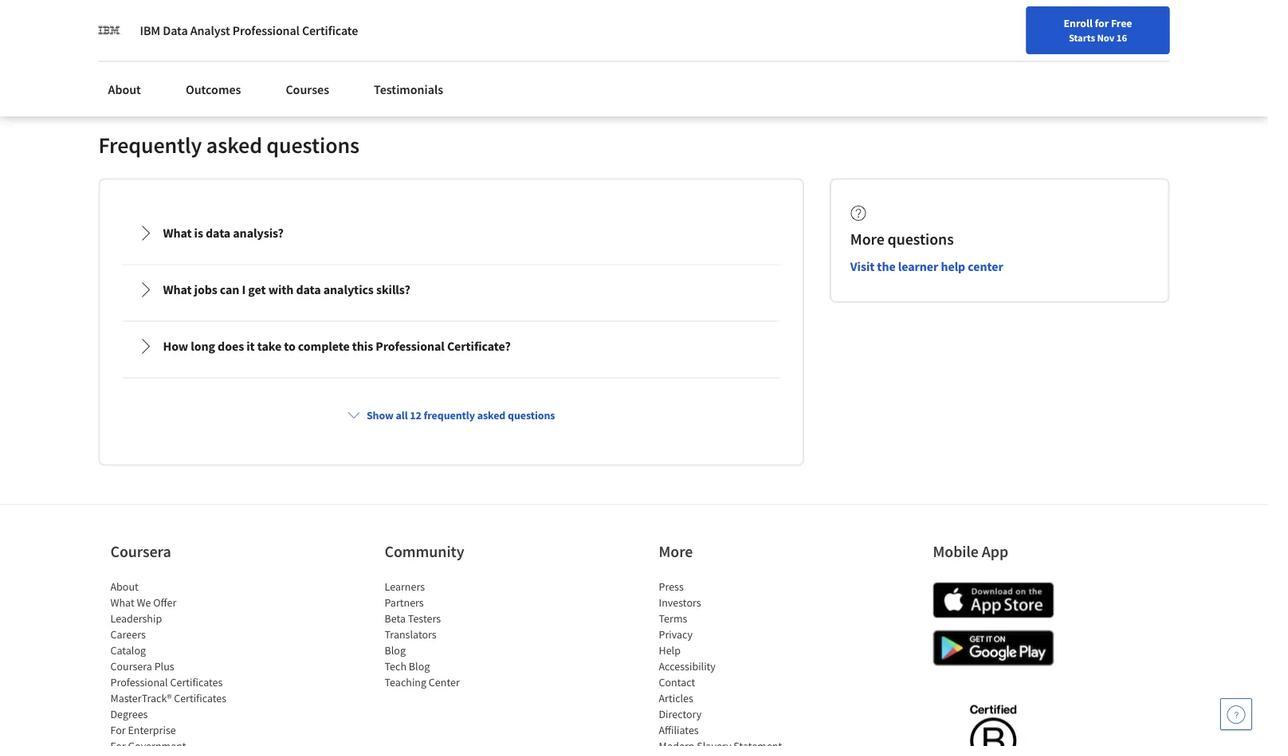Task type: vqa. For each thing, say whether or not it's contained in the screenshot.
Catalog link
yes



Task type: locate. For each thing, give the bounding box(es) containing it.
it
[[247, 338, 255, 354]]

more
[[851, 229, 885, 249], [659, 541, 693, 561]]

list containing learners
[[385, 578, 520, 690]]

1 horizontal spatial asked
[[477, 408, 506, 422]]

1 vertical spatial asked
[[477, 408, 506, 422]]

0 vertical spatial professional
[[233, 22, 300, 38]]

enroll
[[1064, 16, 1093, 30]]

3 list from the left
[[659, 578, 795, 746]]

blog up "tech"
[[385, 643, 406, 657]]

is
[[194, 225, 203, 241]]

outcomes
[[186, 81, 241, 97]]

1 horizontal spatial list item
[[659, 738, 795, 746]]

affiliates link
[[659, 723, 699, 737]]

courses link
[[276, 72, 339, 107]]

nov
[[1098, 31, 1115, 44]]

privacy link
[[659, 627, 693, 641]]

center
[[968, 258, 1004, 274]]

2 vertical spatial what
[[110, 595, 135, 610]]

show notifications image
[[1053, 20, 1073, 39]]

blog up teaching center link
[[409, 659, 430, 673]]

mobile
[[933, 541, 979, 561]]

data
[[163, 22, 188, 38]]

show
[[367, 408, 394, 422]]

long
[[191, 338, 215, 354]]

certificates down professional certificates link
[[174, 691, 227, 705]]

about
[[108, 81, 141, 97], [110, 579, 139, 594]]

enterprise
[[128, 723, 176, 737]]

learners link
[[385, 579, 425, 594]]

list containing press
[[659, 578, 795, 746]]

press investors terms privacy help accessibility contact articles directory affiliates
[[659, 579, 716, 737]]

0 horizontal spatial blog
[[385, 643, 406, 657]]

asked
[[206, 131, 262, 159], [477, 408, 506, 422]]

1 horizontal spatial data
[[296, 282, 321, 298]]

1 vertical spatial professional
[[376, 338, 445, 354]]

catalog
[[110, 643, 146, 657]]

professional
[[233, 22, 300, 38], [376, 338, 445, 354], [110, 675, 168, 689]]

learner
[[898, 258, 939, 274]]

0 horizontal spatial list item
[[110, 738, 246, 746]]

0 horizontal spatial more
[[659, 541, 693, 561]]

coursera inside about what we offer leadership careers catalog coursera plus professional certificates mastertrack® certificates degrees for enterprise
[[110, 659, 152, 673]]

about link down the ibm icon
[[98, 72, 151, 107]]

what is data analysis? button
[[125, 211, 778, 256]]

2 vertical spatial professional
[[110, 675, 168, 689]]

coursera down catalog link
[[110, 659, 152, 673]]

what jobs can i get with data analytics skills?
[[163, 282, 410, 298]]

0 horizontal spatial questions
[[267, 131, 360, 159]]

visit
[[851, 258, 875, 274]]

2 vertical spatial questions
[[508, 408, 555, 422]]

about up what we offer link
[[110, 579, 139, 594]]

1 horizontal spatial more
[[851, 229, 885, 249]]

careers
[[110, 627, 146, 641]]

coursera
[[110, 541, 171, 561], [110, 659, 152, 673]]

catalog link
[[110, 643, 146, 657]]

0 vertical spatial about
[[108, 81, 141, 97]]

1 horizontal spatial blog
[[409, 659, 430, 673]]

contact link
[[659, 675, 696, 689]]

0 horizontal spatial list
[[110, 578, 246, 746]]

we
[[137, 595, 151, 610]]

enroll for free starts nov 16
[[1064, 16, 1133, 44]]

2 horizontal spatial professional
[[376, 338, 445, 354]]

articles
[[659, 691, 694, 705]]

professional right analyst
[[233, 22, 300, 38]]

more questions
[[851, 229, 954, 249]]

2 coursera from the top
[[110, 659, 152, 673]]

what for what jobs can i get with data analytics skills?
[[163, 282, 192, 298]]

professional inside dropdown button
[[376, 338, 445, 354]]

list item down enterprise
[[110, 738, 246, 746]]

more up visit
[[851, 229, 885, 249]]

frequently
[[98, 131, 202, 159]]

2 horizontal spatial questions
[[888, 229, 954, 249]]

1 list from the left
[[110, 578, 246, 746]]

what left is
[[163, 225, 192, 241]]

about inside about what we offer leadership careers catalog coursera plus professional certificates mastertrack® certificates degrees for enterprise
[[110, 579, 139, 594]]

analysis?
[[233, 225, 284, 241]]

courses
[[286, 81, 329, 97]]

about for about what we offer leadership careers catalog coursera plus professional certificates mastertrack® certificates degrees for enterprise
[[110, 579, 139, 594]]

0 vertical spatial blog
[[385, 643, 406, 657]]

list
[[110, 578, 246, 746], [385, 578, 520, 690], [659, 578, 795, 746]]

tech blog link
[[385, 659, 430, 673]]

complete
[[298, 338, 350, 354]]

degrees
[[110, 707, 148, 721]]

testimonials link
[[364, 72, 453, 107]]

more for more
[[659, 541, 693, 561]]

0 horizontal spatial professional
[[110, 675, 168, 689]]

questions
[[267, 131, 360, 159], [888, 229, 954, 249], [508, 408, 555, 422]]

1 vertical spatial more
[[659, 541, 693, 561]]

about what we offer leadership careers catalog coursera plus professional certificates mastertrack® certificates degrees for enterprise
[[110, 579, 227, 737]]

0 vertical spatial about link
[[98, 72, 151, 107]]

for enterprise link
[[110, 723, 176, 737]]

skills?
[[376, 282, 410, 298]]

certificates
[[170, 675, 223, 689], [174, 691, 227, 705]]

asked right frequently
[[477, 408, 506, 422]]

1 list item from the left
[[110, 738, 246, 746]]

about link up what we offer link
[[110, 579, 139, 594]]

frequently asked questions
[[98, 131, 360, 159]]

leadership link
[[110, 611, 162, 626]]

1 vertical spatial coursera
[[110, 659, 152, 673]]

list item
[[110, 738, 246, 746], [659, 738, 795, 746]]

0 vertical spatial coursera
[[110, 541, 171, 561]]

None search field
[[227, 10, 610, 42]]

all
[[396, 408, 408, 422]]

list containing about
[[110, 578, 246, 746]]

1 vertical spatial what
[[163, 282, 192, 298]]

careers link
[[110, 627, 146, 641]]

beta testers link
[[385, 611, 441, 626]]

teaching
[[385, 675, 427, 689]]

data right is
[[206, 225, 231, 241]]

professional right this
[[376, 338, 445, 354]]

mastertrack®
[[110, 691, 172, 705]]

asked down "outcomes" link
[[206, 131, 262, 159]]

1 horizontal spatial professional
[[233, 22, 300, 38]]

directory link
[[659, 707, 702, 721]]

about link for more
[[110, 579, 139, 594]]

professional up mastertrack®
[[110, 675, 168, 689]]

blog
[[385, 643, 406, 657], [409, 659, 430, 673]]

list item down affiliates link
[[659, 738, 795, 746]]

coursera up what we offer link
[[110, 541, 171, 561]]

2 horizontal spatial list
[[659, 578, 795, 746]]

mobile app
[[933, 541, 1009, 561]]

testers
[[408, 611, 441, 626]]

0 vertical spatial what
[[163, 225, 192, 241]]

press
[[659, 579, 684, 594]]

1 vertical spatial about link
[[110, 579, 139, 594]]

what
[[163, 225, 192, 241], [163, 282, 192, 298], [110, 595, 135, 610]]

1 horizontal spatial list
[[385, 578, 520, 690]]

app
[[982, 541, 1009, 561]]

for
[[110, 723, 126, 737]]

0 horizontal spatial asked
[[206, 131, 262, 159]]

list item for more
[[659, 738, 795, 746]]

what up leadership
[[110, 595, 135, 610]]

starts
[[1069, 31, 1096, 44]]

what left "jobs"
[[163, 282, 192, 298]]

0 vertical spatial data
[[206, 225, 231, 241]]

help center image
[[1227, 705, 1246, 724]]

1 vertical spatial blog
[[409, 659, 430, 673]]

investors
[[659, 595, 701, 610]]

about down the ibm icon
[[108, 81, 141, 97]]

0 horizontal spatial data
[[206, 225, 231, 241]]

1 vertical spatial data
[[296, 282, 321, 298]]

1 vertical spatial about
[[110, 579, 139, 594]]

visit the learner help center link
[[851, 258, 1004, 274]]

what for what is data analysis?
[[163, 225, 192, 241]]

professional certificates link
[[110, 675, 223, 689]]

0 vertical spatial questions
[[267, 131, 360, 159]]

more up press
[[659, 541, 693, 561]]

list for more
[[659, 578, 795, 746]]

1 horizontal spatial questions
[[508, 408, 555, 422]]

tech
[[385, 659, 407, 673]]

2 list from the left
[[385, 578, 520, 690]]

articles link
[[659, 691, 694, 705]]

2 list item from the left
[[659, 738, 795, 746]]

1 vertical spatial certificates
[[174, 691, 227, 705]]

what inside about what we offer leadership careers catalog coursera plus professional certificates mastertrack® certificates degrees for enterprise
[[110, 595, 135, 610]]

download on the app store image
[[933, 582, 1055, 618]]

data right with
[[296, 282, 321, 298]]

0 vertical spatial more
[[851, 229, 885, 249]]

about link
[[98, 72, 151, 107], [110, 579, 139, 594]]

certificates up mastertrack® certificates link
[[170, 675, 223, 689]]

about for about
[[108, 81, 141, 97]]



Task type: describe. For each thing, give the bounding box(es) containing it.
i
[[242, 282, 246, 298]]

1 coursera from the top
[[110, 541, 171, 561]]

about link for frequently asked questions
[[98, 72, 151, 107]]

with
[[268, 282, 294, 298]]

collapsed list
[[119, 205, 784, 746]]

analytics
[[324, 282, 374, 298]]

what jobs can i get with data analytics skills? button
[[125, 267, 778, 312]]

data inside what jobs can i get with data analytics skills? dropdown button
[[296, 282, 321, 298]]

mastertrack® certificates link
[[110, 691, 227, 705]]

coursera plus link
[[110, 659, 174, 673]]

for
[[1095, 16, 1109, 30]]

contact
[[659, 675, 696, 689]]

offer
[[153, 595, 176, 610]]

partners
[[385, 595, 424, 610]]

questions inside show all 12 frequently asked questions dropdown button
[[508, 408, 555, 422]]

translators link
[[385, 627, 437, 641]]

data inside what is data analysis? dropdown button
[[206, 225, 231, 241]]

coursera image
[[19, 13, 120, 38]]

accessibility
[[659, 659, 716, 673]]

leadership
[[110, 611, 162, 626]]

what is data analysis?
[[163, 225, 284, 241]]

how
[[163, 338, 188, 354]]

what we offer link
[[110, 595, 176, 610]]

take
[[257, 338, 282, 354]]

list for community
[[385, 578, 520, 690]]

accessibility link
[[659, 659, 716, 673]]

learners
[[385, 579, 425, 594]]

how long does it take to complete this professional certificate? button
[[125, 324, 778, 369]]

blog link
[[385, 643, 406, 657]]

privacy
[[659, 627, 693, 641]]

this
[[352, 338, 373, 354]]

list for coursera
[[110, 578, 246, 746]]

jobs
[[194, 282, 217, 298]]

beta
[[385, 611, 406, 626]]

asked inside dropdown button
[[477, 408, 506, 422]]

does
[[218, 338, 244, 354]]

partners link
[[385, 595, 424, 610]]

outcomes link
[[176, 72, 251, 107]]

1 vertical spatial questions
[[888, 229, 954, 249]]

show all 12 frequently asked questions
[[367, 408, 555, 422]]

frequently
[[424, 408, 475, 422]]

affiliates
[[659, 723, 699, 737]]

0 vertical spatial certificates
[[170, 675, 223, 689]]

12
[[410, 408, 422, 422]]

how long does it take to complete this professional certificate?
[[163, 338, 511, 354]]

16
[[1117, 31, 1128, 44]]

help link
[[659, 643, 681, 657]]

ibm data analyst professional certificate
[[140, 22, 358, 38]]

plus
[[154, 659, 174, 673]]

show all 12 frequently asked questions button
[[341, 401, 562, 429]]

degrees link
[[110, 707, 148, 721]]

get it on google play image
[[933, 630, 1055, 666]]

help
[[941, 258, 966, 274]]

professional inside about what we offer leadership careers catalog coursera plus professional certificates mastertrack® certificates degrees for enterprise
[[110, 675, 168, 689]]

to
[[284, 338, 296, 354]]

help
[[659, 643, 681, 657]]

ibm image
[[98, 19, 121, 41]]

teaching center link
[[385, 675, 460, 689]]

directory
[[659, 707, 702, 721]]

certificate?
[[447, 338, 511, 354]]

terms
[[659, 611, 688, 626]]

analyst
[[190, 22, 230, 38]]

certificate
[[302, 22, 358, 38]]

can
[[220, 282, 240, 298]]

logo of certified b corporation image
[[961, 696, 1026, 746]]

get
[[248, 282, 266, 298]]

press link
[[659, 579, 684, 594]]

0 vertical spatial asked
[[206, 131, 262, 159]]

investors link
[[659, 595, 701, 610]]

list item for coursera
[[110, 738, 246, 746]]

translators
[[385, 627, 437, 641]]

free
[[1111, 16, 1133, 30]]

visit the learner help center
[[851, 258, 1004, 274]]

more for more questions
[[851, 229, 885, 249]]

testimonials
[[374, 81, 444, 97]]

ibm
[[140, 22, 160, 38]]

the
[[877, 258, 896, 274]]



